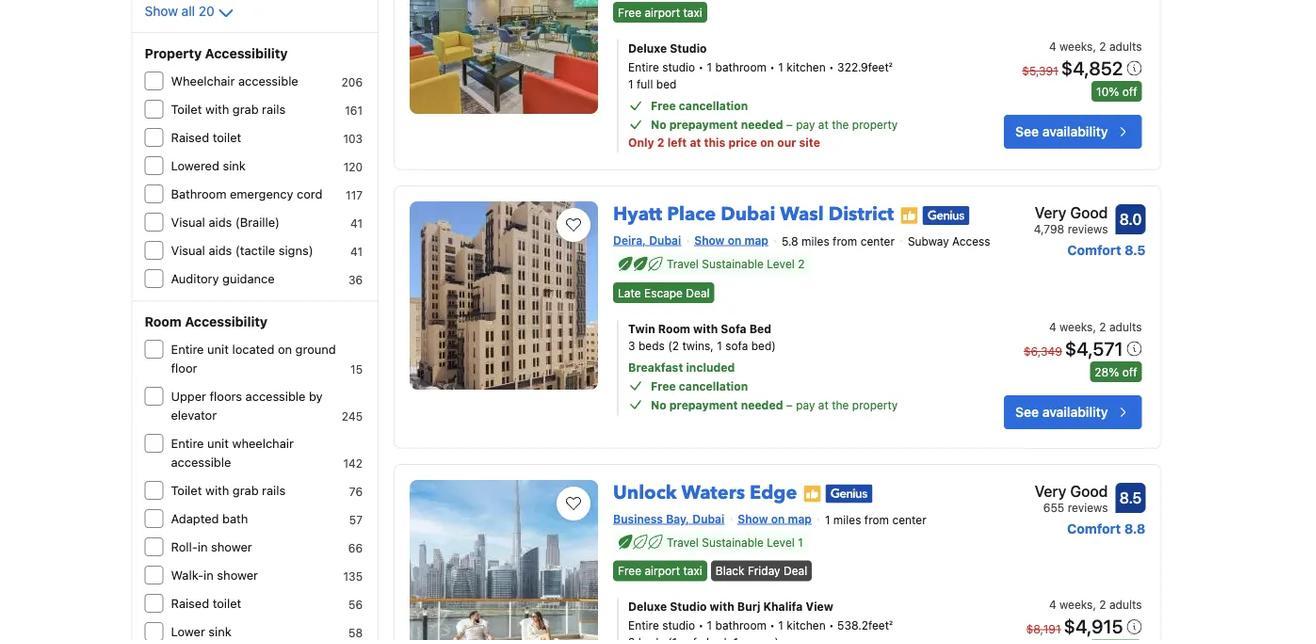Task type: locate. For each thing, give the bounding box(es) containing it.
0 vertical spatial accessibility
[[205, 46, 288, 61]]

comfort
[[1068, 243, 1122, 258], [1068, 521, 1121, 537]]

1 weeks from the top
[[1060, 40, 1093, 53]]

2 , from the top
[[1093, 320, 1097, 333]]

1 sustainable from the top
[[702, 258, 764, 271]]

1 vertical spatial pay
[[796, 398, 815, 412]]

2 see availability from the top
[[1016, 405, 1108, 420]]

show on map up travel sustainable level 2
[[695, 234, 769, 247]]

2 grab from the top
[[233, 484, 259, 498]]

0 vertical spatial see
[[1016, 124, 1039, 140]]

2 up $4,571
[[1100, 320, 1107, 333]]

2 vertical spatial dubai
[[693, 512, 725, 526]]

center
[[861, 235, 895, 248], [893, 514, 927, 527]]

0 vertical spatial from
[[833, 235, 858, 248]]

unit down room accessibility
[[207, 342, 229, 357]]

1 vertical spatial deal
[[784, 565, 808, 578]]

0 vertical spatial toilet
[[213, 130, 241, 145]]

the down 322.9feet²
[[832, 118, 849, 131]]

2 see from the top
[[1016, 405, 1039, 420]]

comfort for unlock waters edge
[[1068, 521, 1121, 537]]

2 property from the top
[[852, 398, 898, 412]]

the down twin room with sofa bed link
[[832, 398, 849, 412]]

kitchen inside entire studio • 1 bathroom • 1 kitchen • 322.9feet² 1 full bed
[[787, 60, 826, 74]]

2 see availability link from the top
[[1004, 396, 1142, 429]]

1 miles from center
[[825, 514, 927, 527]]

toilet with grab rails
[[171, 102, 286, 116], [171, 484, 286, 498]]

property
[[145, 46, 202, 61]]

2 toilet with grab rails from the top
[[171, 484, 286, 498]]

1 availability from the top
[[1043, 124, 1108, 140]]

escape
[[644, 286, 683, 299]]

0 horizontal spatial from
[[833, 235, 858, 248]]

0 vertical spatial show
[[145, 3, 178, 19]]

scored 8.5 element
[[1116, 483, 1146, 513]]

genius discounts available at this property. image
[[923, 206, 970, 225], [923, 206, 970, 225], [826, 485, 873, 504], [826, 485, 873, 504]]

twins,
[[682, 339, 714, 352]]

studio for entire studio • 1 bathroom • 1 kitchen • 538.2feet²
[[662, 619, 695, 633]]

1 4 weeks , 2 adults from the top
[[1050, 40, 1142, 53]]

availability for $4,571
[[1043, 405, 1108, 420]]

map for dubai
[[745, 234, 769, 247]]

weeks up $4,852
[[1060, 40, 1093, 53]]

1 comfort from the top
[[1068, 243, 1122, 258]]

0 vertical spatial bathroom
[[716, 60, 767, 74]]

1 vertical spatial unit
[[207, 437, 229, 451]]

2 level from the top
[[767, 536, 795, 549]]

aids for (tactile
[[209, 244, 232, 258]]

0 vertical spatial weeks
[[1060, 40, 1093, 53]]

4 weeks , 2 adults
[[1050, 40, 1142, 53], [1050, 320, 1142, 333], [1050, 599, 1142, 612]]

see availability link for $4,571
[[1004, 396, 1142, 429]]

2 unit from the top
[[207, 437, 229, 451]]

41 for visual aids (tactile signs)
[[350, 245, 363, 258]]

cancellation down included on the bottom of the page
[[679, 380, 748, 393]]

56
[[349, 598, 363, 611]]

1 vertical spatial shower
[[217, 569, 258, 583]]

0 vertical spatial 4 weeks , 2 adults
[[1050, 40, 1142, 53]]

off for $4,571
[[1123, 365, 1138, 379]]

2 kitchen from the top
[[787, 619, 826, 633]]

taxi up deluxe studio at the top
[[684, 6, 703, 19]]

in for roll-
[[198, 540, 208, 554]]

travel for waters
[[667, 536, 699, 549]]

1 vertical spatial –
[[787, 398, 793, 412]]

upper
[[171, 390, 206, 404]]

2 comfort from the top
[[1068, 521, 1121, 537]]

very for unlock waters edge
[[1035, 483, 1067, 501]]

1 vertical spatial reviews
[[1068, 501, 1108, 514]]

3 weeks from the top
[[1060, 599, 1093, 612]]

deluxe studio with burj khalifa view
[[628, 601, 834, 614]]

the
[[832, 118, 849, 131], [832, 398, 849, 412]]

reviews inside very good 655 reviews
[[1068, 501, 1108, 514]]

wasl
[[780, 202, 824, 228]]

1 raised toilet from the top
[[171, 130, 241, 145]]

4 for $4,852
[[1050, 40, 1057, 53]]

0 vertical spatial miles
[[802, 235, 830, 248]]

2 bathroom from the top
[[716, 619, 767, 633]]

2 vertical spatial weeks
[[1060, 599, 1093, 612]]

1 horizontal spatial map
[[788, 512, 812, 526]]

1 vertical spatial good
[[1071, 483, 1108, 501]]

1 vertical spatial map
[[788, 512, 812, 526]]

grab for 76
[[233, 484, 259, 498]]

1 vertical spatial airport
[[645, 565, 680, 578]]

1 free cancellation from the top
[[651, 99, 748, 112]]

adults up $4,571
[[1110, 320, 1142, 333]]

2 travel from the top
[[667, 536, 699, 549]]

4 for $4,571
[[1050, 320, 1057, 333]]

1 raised from the top
[[171, 130, 209, 145]]

1 vertical spatial see
[[1016, 405, 1039, 420]]

very inside very good 655 reviews
[[1035, 483, 1067, 501]]

rails for 76
[[262, 484, 286, 498]]

visual up auditory
[[171, 244, 205, 258]]

unit inside entire unit wheelchair accessible
[[207, 437, 229, 451]]

reviews up the comfort 8.5
[[1068, 223, 1108, 236]]

accessible down property accessibility
[[238, 74, 298, 88]]

0 vertical spatial visual
[[171, 215, 205, 229]]

2 airport from the top
[[645, 565, 680, 578]]

taxi left black
[[684, 565, 703, 578]]

1 vertical spatial show
[[695, 234, 725, 247]]

entire inside entire unit wheelchair accessible
[[171, 437, 204, 451]]

1 vertical spatial the
[[832, 398, 849, 412]]

0 vertical spatial studio
[[670, 42, 707, 55]]

in for walk-
[[204, 569, 214, 583]]

adults up "$4,915"
[[1110, 599, 1142, 612]]

0 vertical spatial level
[[767, 258, 795, 271]]

1 adults from the top
[[1110, 40, 1142, 53]]

0 vertical spatial the
[[832, 118, 849, 131]]

cancellation up this
[[679, 99, 748, 112]]

2 vertical spatial show
[[738, 512, 768, 526]]

unlock
[[613, 480, 677, 506]]

dubai up travel sustainable level 2
[[721, 202, 776, 228]]

2 good from the top
[[1071, 483, 1108, 501]]

entire down deluxe studio with burj khalifa view
[[628, 619, 659, 633]]

business bay, dubai
[[613, 512, 725, 526]]

1 41 from the top
[[350, 217, 363, 230]]

entire for entire studio • 1 bathroom • 1 kitchen • 322.9feet² 1 full bed
[[628, 60, 659, 74]]

8.5 up 8.8
[[1120, 489, 1142, 507]]

sustainable for waters
[[702, 536, 764, 549]]

twin room with sofa bed
[[628, 322, 772, 335]]

accessible down elevator on the bottom left
[[171, 456, 231, 470]]

0 vertical spatial rails
[[262, 102, 286, 116]]

entire for entire unit located on ground floor
[[171, 342, 204, 357]]

subway access
[[908, 235, 991, 248]]

0 vertical spatial travel
[[667, 258, 699, 271]]

shower for roll-in shower
[[211, 540, 252, 554]]

show inside dropdown button
[[145, 3, 178, 19]]

5.8
[[782, 235, 799, 248]]

toilet for 56
[[213, 597, 241, 611]]

1 see availability link from the top
[[1004, 115, 1142, 149]]

1 vertical spatial needed
[[741, 398, 783, 412]]

sink up 'bathroom emergency cord'
[[223, 159, 246, 173]]

off right 10%
[[1123, 85, 1138, 98]]

1 reviews from the top
[[1068, 223, 1108, 236]]

0 vertical spatial pay
[[796, 118, 815, 131]]

entire inside entire studio • 1 bathroom • 1 kitchen • 322.9feet² 1 full bed
[[628, 60, 659, 74]]

very inside very good 4,798 reviews
[[1035, 204, 1067, 222]]

this property is part of our preferred partner program. it's committed to providing excellent service and good value. it'll pay us a higher commission if you make a booking. image
[[900, 206, 919, 225]]

0 vertical spatial map
[[745, 234, 769, 247]]

toilet for 76
[[171, 484, 202, 498]]

1 grab from the top
[[233, 102, 259, 116]]

level
[[767, 258, 795, 271], [767, 536, 795, 549]]

66
[[348, 542, 363, 555]]

1 see availability from the top
[[1016, 124, 1108, 140]]

kitchen for 538.2feet²
[[787, 619, 826, 633]]

entire inside the entire unit located on ground floor
[[171, 342, 204, 357]]

wheelchair accessible
[[171, 74, 298, 88]]

1 vertical spatial cancellation
[[679, 380, 748, 393]]

bed
[[656, 77, 677, 91]]

0 vertical spatial unit
[[207, 342, 229, 357]]

1 visual from the top
[[171, 215, 205, 229]]

needed up price
[[741, 118, 783, 131]]

free down bed
[[651, 99, 676, 112]]

1 vertical spatial rails
[[262, 484, 286, 498]]

2 4 from the top
[[1050, 320, 1057, 333]]

emergency
[[230, 187, 293, 201]]

entire for entire studio • 1 bathroom • 1 kitchen • 538.2feet²
[[628, 619, 659, 633]]

toilet with grab rails for 161
[[171, 102, 286, 116]]

1 vertical spatial in
[[204, 569, 214, 583]]

1 vertical spatial accessible
[[246, 390, 306, 404]]

0 vertical spatial toilet with grab rails
[[171, 102, 286, 116]]

grab down wheelchair accessible at the left of page
[[233, 102, 259, 116]]

0 vertical spatial free cancellation
[[651, 99, 748, 112]]

aids
[[209, 215, 232, 229], [209, 244, 232, 258]]

1 vertical spatial off
[[1123, 365, 1138, 379]]

accessibility up wheelchair accessible at the left of page
[[205, 46, 288, 61]]

deal for late escape deal
[[686, 286, 710, 299]]

hyatt place dubai wasl district link
[[613, 194, 894, 228]]

2 studio from the top
[[662, 619, 695, 633]]

very good element up comfort 8.8
[[1035, 480, 1108, 503]]

3 beds (2 twins, 1 sofa bed) breakfast included
[[628, 339, 776, 374]]

dubai right deira, in the top left of the page
[[649, 234, 681, 247]]

adapted
[[171, 512, 219, 526]]

1 good from the top
[[1071, 204, 1108, 222]]

no prepayment needed – pay at the property
[[651, 118, 898, 131], [651, 398, 898, 412]]

only
[[628, 136, 655, 149]]

2 deluxe from the top
[[628, 601, 667, 614]]

1 up black friday deal
[[798, 536, 803, 549]]

see down $5,391
[[1016, 124, 1039, 140]]

8.5
[[1125, 243, 1146, 258], [1120, 489, 1142, 507]]

raised toilet for 56
[[171, 597, 241, 611]]

2 vertical spatial accessible
[[171, 456, 231, 470]]

1 vertical spatial studio
[[662, 619, 695, 633]]

1 see from the top
[[1016, 124, 1039, 140]]

included
[[686, 361, 735, 374]]

2 weeks from the top
[[1060, 320, 1093, 333]]

2 vertical spatial 4
[[1050, 599, 1057, 612]]

accessibility for property accessibility
[[205, 46, 288, 61]]

visual for visual aids (braille)
[[171, 215, 205, 229]]

good inside very good 655 reviews
[[1071, 483, 1108, 501]]

studio inside entire studio • 1 bathroom • 1 kitchen • 322.9feet² 1 full bed
[[662, 60, 695, 74]]

1 vertical spatial adults
[[1110, 320, 1142, 333]]

free airport taxi
[[618, 6, 703, 19], [618, 565, 703, 578]]

unit for wheelchair
[[207, 437, 229, 451]]

0 vertical spatial needed
[[741, 118, 783, 131]]

bathroom down deluxe studio link
[[716, 60, 767, 74]]

1 toilet from the top
[[213, 130, 241, 145]]

toilet
[[171, 102, 202, 116], [171, 484, 202, 498]]

this property is part of our preferred partner program. it's committed to providing excellent service and good value. it'll pay us a higher commission if you make a booking. image
[[900, 206, 919, 225], [803, 485, 822, 504], [803, 485, 822, 504]]

4 weeks , 2 adults for $4,852
[[1050, 40, 1142, 53]]

unlock waters edge
[[613, 480, 797, 506]]

1 vertical spatial no prepayment needed – pay at the property
[[651, 398, 898, 412]]

bed)
[[752, 339, 776, 352]]

at right "left"
[[690, 136, 701, 149]]

very good element up the comfort 8.5
[[1034, 202, 1108, 224]]

travel up late escape deal
[[667, 258, 699, 271]]

1 vertical spatial grab
[[233, 484, 259, 498]]

entire down elevator on the bottom left
[[171, 437, 204, 451]]

1 toilet from the top
[[171, 102, 202, 116]]

2 vertical spatial ,
[[1093, 599, 1097, 612]]

accessibility up the located
[[185, 314, 268, 330]]

0 vertical spatial cancellation
[[679, 99, 748, 112]]

1 vertical spatial raised
[[171, 597, 209, 611]]

120
[[344, 160, 363, 173]]

2 studio from the top
[[670, 601, 707, 614]]

0 vertical spatial taxi
[[684, 6, 703, 19]]

sustainable down hyatt place dubai wasl district
[[702, 258, 764, 271]]

0 vertical spatial aids
[[209, 215, 232, 229]]

20
[[199, 3, 215, 19]]

1 off from the top
[[1123, 85, 1138, 98]]

adults up $4,852
[[1110, 40, 1142, 53]]

room up floor
[[145, 314, 182, 330]]

adults for $4,571
[[1110, 320, 1142, 333]]

bathroom down burj
[[716, 619, 767, 633]]

pay up site
[[796, 118, 815, 131]]

show all 20 button
[[145, 2, 237, 24]]

studio for entire studio • 1 bathroom • 1 kitchen • 322.9feet² 1 full bed
[[662, 60, 695, 74]]

1 4 from the top
[[1050, 40, 1057, 53]]

0 vertical spatial adults
[[1110, 40, 1142, 53]]

rails for 161
[[262, 102, 286, 116]]

level down 5.8
[[767, 258, 795, 271]]

4 weeks , 2 adults up $4,571
[[1050, 320, 1142, 333]]

studio down deluxe studio with burj khalifa view
[[662, 619, 695, 633]]

comfort down very good 4,798 reviews
[[1068, 243, 1122, 258]]

0 vertical spatial ,
[[1093, 40, 1097, 53]]

2 free airport taxi from the top
[[618, 565, 703, 578]]

1 , from the top
[[1093, 40, 1097, 53]]

2 for $4,571
[[1100, 320, 1107, 333]]

price
[[729, 136, 758, 149]]

0 vertical spatial property
[[852, 118, 898, 131]]

1 vertical spatial center
[[893, 514, 927, 527]]

unit inside the entire unit located on ground floor
[[207, 342, 229, 357]]

4 weeks , 2 adults up $4,852
[[1050, 40, 1142, 53]]

dubai
[[721, 202, 776, 228], [649, 234, 681, 247], [693, 512, 725, 526]]

1 level from the top
[[767, 258, 795, 271]]

1 bathroom from the top
[[716, 60, 767, 74]]

see for $4,571
[[1016, 405, 1039, 420]]

very good element for unlock waters edge
[[1035, 480, 1108, 503]]

2 off from the top
[[1123, 365, 1138, 379]]

show on map down edge
[[738, 512, 812, 526]]

black
[[716, 565, 745, 578]]

$4,852
[[1062, 57, 1124, 79]]

3 adults from the top
[[1110, 599, 1142, 612]]

58
[[349, 627, 363, 640]]

0 vertical spatial reviews
[[1068, 223, 1108, 236]]

1 cancellation from the top
[[679, 99, 748, 112]]

0 vertical spatial dubai
[[721, 202, 776, 228]]

deluxe up full
[[628, 42, 667, 55]]

1 vertical spatial miles
[[834, 514, 862, 527]]

prepayment up this
[[670, 118, 738, 131]]

1 rails from the top
[[262, 102, 286, 116]]

0 vertical spatial –
[[787, 118, 793, 131]]

toilet for 161
[[171, 102, 202, 116]]

(tactile
[[235, 244, 275, 258]]

travel for place
[[667, 258, 699, 271]]

this property is part of our preferred partner program. it's committed to providing excellent service and good value. it'll pay us a higher commission if you make a booking. image for unlock waters edge
[[803, 485, 822, 504]]

pay down twin room with sofa bed link
[[796, 398, 815, 412]]

1 vertical spatial free cancellation
[[651, 380, 748, 393]]

2 pay from the top
[[796, 398, 815, 412]]

2 4 weeks , 2 adults from the top
[[1050, 320, 1142, 333]]

2 toilet from the top
[[213, 597, 241, 611]]

57
[[349, 513, 363, 527]]

see for $4,852
[[1016, 124, 1039, 140]]

1 up this
[[707, 60, 712, 74]]

1 vertical spatial see availability
[[1016, 405, 1108, 420]]

2 prepayment from the top
[[670, 398, 738, 412]]

0 vertical spatial comfort
[[1068, 243, 1122, 258]]

grab up bath
[[233, 484, 259, 498]]

1 vertical spatial kitchen
[[787, 619, 826, 633]]

, up $4,852
[[1093, 40, 1097, 53]]

2 rails from the top
[[262, 484, 286, 498]]

2 very from the top
[[1035, 483, 1067, 501]]

0 vertical spatial shower
[[211, 540, 252, 554]]

kitchen for 322.9feet²
[[787, 60, 826, 74]]

entire unit located on ground floor
[[171, 342, 336, 375]]

0 vertical spatial off
[[1123, 85, 1138, 98]]

1 kitchen from the top
[[787, 60, 826, 74]]

weeks for $4,571
[[1060, 320, 1093, 333]]

see availability for $4,852
[[1016, 124, 1108, 140]]

0 vertical spatial 4
[[1050, 40, 1057, 53]]

very good element
[[1034, 202, 1108, 224], [1035, 480, 1108, 503]]

1 vertical spatial accessibility
[[185, 314, 268, 330]]

accessible inside 'upper floors accessible by elevator'
[[246, 390, 306, 404]]

2 for $4,852
[[1100, 40, 1107, 53]]

0 vertical spatial deal
[[686, 286, 710, 299]]

0 vertical spatial 41
[[350, 217, 363, 230]]

2 aids from the top
[[209, 244, 232, 258]]

1 horizontal spatial deal
[[784, 565, 808, 578]]

twin room with sofa bed link
[[628, 320, 947, 337]]

1 vertical spatial at
[[690, 136, 701, 149]]

show all 20
[[145, 3, 215, 19]]

rails down wheelchair
[[262, 484, 286, 498]]

in down roll-in shower
[[204, 569, 214, 583]]

dubai for place
[[721, 202, 776, 228]]

1 vertical spatial see availability link
[[1004, 396, 1142, 429]]

aids up the auditory guidance
[[209, 244, 232, 258]]

raised up lowered
[[171, 130, 209, 145]]

free cancellation down included on the bottom of the page
[[651, 380, 748, 393]]

1 vertical spatial availability
[[1043, 405, 1108, 420]]

raised toilet
[[171, 130, 241, 145], [171, 597, 241, 611]]

deluxe studio with burj khalifa view link
[[628, 599, 947, 616]]

, for $4,915
[[1093, 599, 1097, 612]]

1 vertical spatial comfort
[[1068, 521, 1121, 537]]

unit down elevator on the bottom left
[[207, 437, 229, 451]]

1 vertical spatial visual
[[171, 244, 205, 258]]

1 vertical spatial free airport taxi
[[618, 565, 703, 578]]

2 no from the top
[[651, 398, 667, 412]]

burj
[[738, 601, 761, 614]]

full
[[637, 77, 653, 91]]

no up only
[[651, 118, 667, 131]]

0 vertical spatial grab
[[233, 102, 259, 116]]

41
[[350, 217, 363, 230], [350, 245, 363, 258]]

see
[[1016, 124, 1039, 140], [1016, 405, 1039, 420]]

1 no prepayment needed – pay at the property from the top
[[651, 118, 898, 131]]

(braille)
[[235, 215, 280, 229]]

travel down bay,
[[667, 536, 699, 549]]

accessible left by at bottom
[[246, 390, 306, 404]]

on
[[760, 136, 775, 149], [728, 234, 742, 247], [278, 342, 292, 357], [771, 512, 785, 526]]

0 vertical spatial no
[[651, 118, 667, 131]]

bed
[[750, 322, 772, 335]]

off
[[1123, 85, 1138, 98], [1123, 365, 1138, 379]]

free down business on the bottom of the page
[[618, 565, 642, 578]]

weeks up "$4,915"
[[1060, 599, 1093, 612]]

8.8
[[1125, 521, 1146, 537]]

2 no prepayment needed – pay at the property from the top
[[651, 398, 898, 412]]

aids down the bathroom
[[209, 215, 232, 229]]

sink right "lower"
[[209, 625, 232, 639]]

1 horizontal spatial miles
[[834, 514, 862, 527]]

2 adults from the top
[[1110, 320, 1142, 333]]

2 toilet from the top
[[171, 484, 202, 498]]

room accessibility
[[145, 314, 268, 330]]

0 vertical spatial prepayment
[[670, 118, 738, 131]]

visual
[[171, 215, 205, 229], [171, 244, 205, 258]]

adults for $4,915
[[1110, 599, 1142, 612]]

2 raised from the top
[[171, 597, 209, 611]]

2 raised toilet from the top
[[171, 597, 241, 611]]

wheelchair
[[232, 437, 294, 451]]

1 vertical spatial taxi
[[684, 565, 703, 578]]

1 aids from the top
[[209, 215, 232, 229]]

0 vertical spatial in
[[198, 540, 208, 554]]

deal for black friday deal
[[784, 565, 808, 578]]

0 vertical spatial kitchen
[[787, 60, 826, 74]]

see availability link down 10%
[[1004, 115, 1142, 149]]

no prepayment needed – pay at the property down bed)
[[651, 398, 898, 412]]

show left all
[[145, 3, 178, 19]]

1 vertical spatial studio
[[670, 601, 707, 614]]

2 41 from the top
[[350, 245, 363, 258]]

1 studio from the top
[[670, 42, 707, 55]]

good for unlock waters edge
[[1071, 483, 1108, 501]]

3 4 weeks , 2 adults from the top
[[1050, 599, 1142, 612]]

deluxe for deluxe studio with burj khalifa view
[[628, 601, 667, 614]]

0 horizontal spatial show
[[145, 3, 178, 19]]

kitchen down view
[[787, 619, 826, 633]]

in down "adapted bath"
[[198, 540, 208, 554]]

see availability for $4,571
[[1016, 405, 1108, 420]]

raised toilet up lower sink
[[171, 597, 241, 611]]

entire
[[628, 60, 659, 74], [171, 342, 204, 357], [171, 437, 204, 451], [628, 619, 659, 633]]

no prepayment needed – pay at the property up our
[[651, 118, 898, 131]]

good inside very good 4,798 reviews
[[1071, 204, 1108, 222]]

1 vertical spatial level
[[767, 536, 795, 549]]

on left ground
[[278, 342, 292, 357]]

reviews inside very good 4,798 reviews
[[1068, 223, 1108, 236]]

1 very from the top
[[1035, 204, 1067, 222]]

1 studio from the top
[[662, 60, 695, 74]]

1 vertical spatial travel
[[667, 536, 699, 549]]

41 for visual aids (braille)
[[350, 217, 363, 230]]

1 vertical spatial 4
[[1050, 320, 1057, 333]]

bathroom inside entire studio • 1 bathroom • 1 kitchen • 322.9feet² 1 full bed
[[716, 60, 767, 74]]

shower down bath
[[211, 540, 252, 554]]

auditory guidance
[[171, 272, 275, 286]]

map
[[745, 234, 769, 247], [788, 512, 812, 526]]

1 travel from the top
[[667, 258, 699, 271]]

2 visual from the top
[[171, 244, 205, 258]]

0 vertical spatial no prepayment needed – pay at the property
[[651, 118, 898, 131]]

kitchen down deluxe studio link
[[787, 60, 826, 74]]

2 availability from the top
[[1043, 405, 1108, 420]]

4 up $5,391
[[1050, 40, 1057, 53]]

1 unit from the top
[[207, 342, 229, 357]]

see availability link for $4,852
[[1004, 115, 1142, 149]]

raised toilet for 103
[[171, 130, 241, 145]]

1 vertical spatial toilet
[[213, 597, 241, 611]]

$8,191
[[1027, 623, 1061, 636]]

roll-in shower
[[171, 540, 252, 554]]

28% off
[[1095, 365, 1138, 379]]

2
[[1100, 40, 1107, 53], [657, 136, 665, 149], [798, 258, 805, 271], [1100, 320, 1107, 333], [1100, 599, 1107, 612]]

1 pay from the top
[[796, 118, 815, 131]]

2 for $4,915
[[1100, 599, 1107, 612]]

toilet
[[213, 130, 241, 145], [213, 597, 241, 611]]

unit
[[207, 342, 229, 357], [207, 437, 229, 451]]

deluxe down business on the bottom of the page
[[628, 601, 667, 614]]

entire up floor
[[171, 342, 204, 357]]

bathroom
[[171, 187, 227, 201]]

dubai down unlock waters edge
[[693, 512, 725, 526]]

1 deluxe from the top
[[628, 42, 667, 55]]

3 4 from the top
[[1050, 599, 1057, 612]]

airport up deluxe studio at the top
[[645, 6, 680, 19]]

2 vertical spatial adults
[[1110, 599, 1142, 612]]

2 sustainable from the top
[[702, 536, 764, 549]]

2 reviews from the top
[[1068, 501, 1108, 514]]

1 toilet with grab rails from the top
[[171, 102, 286, 116]]

weeks for $4,852
[[1060, 40, 1093, 53]]

– up our
[[787, 118, 793, 131]]

5.8 miles from center
[[782, 235, 895, 248]]

level up friday
[[767, 536, 795, 549]]

kitchen
[[787, 60, 826, 74], [787, 619, 826, 633]]

deal right escape
[[686, 286, 710, 299]]

4 up $6,349 at the bottom right of the page
[[1050, 320, 1057, 333]]

airport down business bay, dubai
[[645, 565, 680, 578]]

show up the travel sustainable level 1
[[738, 512, 768, 526]]

see availability down 28%
[[1016, 405, 1108, 420]]

raised for 103
[[171, 130, 209, 145]]

edge
[[750, 480, 797, 506]]

1 no from the top
[[651, 118, 667, 131]]

3 , from the top
[[1093, 599, 1097, 612]]

ground
[[296, 342, 336, 357]]



Task type: vqa. For each thing, say whether or not it's contained in the screenshot.


Task type: describe. For each thing, give the bounding box(es) containing it.
scored 8.0 element
[[1116, 205, 1146, 235]]

by
[[309, 390, 323, 404]]

reviews for hyatt place dubai wasl district
[[1068, 223, 1108, 236]]

level for dubai
[[767, 258, 795, 271]]

1 airport from the top
[[645, 6, 680, 19]]

good for hyatt place dubai wasl district
[[1071, 204, 1108, 222]]

1 down deluxe studio link
[[779, 60, 784, 74]]

breakfast
[[628, 361, 683, 374]]

, for $4,571
[[1093, 320, 1097, 333]]

161
[[345, 104, 363, 117]]

from for unlock waters edge
[[865, 514, 889, 527]]

538.2feet²
[[838, 619, 893, 633]]

deira,
[[613, 234, 646, 247]]

bathroom for 322.9feet²
[[716, 60, 767, 74]]

visual aids (tactile signs)
[[171, 244, 313, 258]]

• left 322.9feet²
[[829, 60, 834, 74]]

entire studio • 1 bathroom • 1 kitchen • 322.9feet² 1 full bed
[[628, 60, 893, 91]]

entire unit wheelchair accessible
[[171, 437, 294, 470]]

on up travel sustainable level 2
[[728, 234, 742, 247]]

lowered
[[171, 159, 219, 173]]

reviews for unlock waters edge
[[1068, 501, 1108, 514]]

left
[[668, 136, 687, 149]]

• down deluxe studio with burj khalifa view
[[699, 619, 704, 633]]

shower for walk-in shower
[[217, 569, 258, 583]]

late escape deal
[[618, 286, 710, 299]]

this property is part of our preferred partner program. it's committed to providing excellent service and good value. it'll pay us a higher commission if you make a booking. image for hyatt place dubai wasl district
[[900, 206, 919, 225]]

elevator
[[171, 408, 217, 423]]

1 down khalifa
[[779, 619, 784, 633]]

1 property from the top
[[852, 118, 898, 131]]

4 for $4,915
[[1050, 599, 1057, 612]]

show for unlock
[[738, 512, 768, 526]]

level for edge
[[767, 536, 795, 549]]

very for hyatt place dubai wasl district
[[1035, 204, 1067, 222]]

late
[[618, 286, 641, 299]]

center for unlock waters edge
[[893, 514, 927, 527]]

very good 655 reviews
[[1035, 483, 1108, 514]]

unit for located
[[207, 342, 229, 357]]

1 needed from the top
[[741, 118, 783, 131]]

hyatt place dubai wasl district
[[613, 202, 894, 228]]

$6,349
[[1024, 345, 1063, 358]]

sink for lower sink
[[209, 625, 232, 639]]

district
[[829, 202, 894, 228]]

grab for 161
[[233, 102, 259, 116]]

1 – from the top
[[787, 118, 793, 131]]

wheelchair
[[171, 74, 235, 88]]

show on map for dubai
[[695, 234, 769, 247]]

1 taxi from the top
[[684, 6, 703, 19]]

2 the from the top
[[832, 398, 849, 412]]

visual aids (braille)
[[171, 215, 280, 229]]

76
[[349, 485, 363, 498]]

1 vertical spatial dubai
[[649, 234, 681, 247]]

bay,
[[666, 512, 690, 526]]

free down breakfast
[[651, 380, 676, 393]]

accessible inside entire unit wheelchair accessible
[[171, 456, 231, 470]]

2 cancellation from the top
[[679, 380, 748, 393]]

$5,391
[[1023, 64, 1059, 77]]

1 up view
[[825, 514, 830, 527]]

studio for deluxe studio
[[670, 42, 707, 55]]

miles for dubai
[[802, 235, 830, 248]]

deira, dubai
[[613, 234, 681, 247]]

vista hotel apartments deluxe image
[[410, 0, 598, 114]]

black friday deal
[[716, 565, 808, 578]]

only 2 left at this price on our site
[[628, 136, 820, 149]]

2 – from the top
[[787, 398, 793, 412]]

friday
[[748, 565, 781, 578]]

10%
[[1097, 85, 1120, 98]]

site
[[799, 136, 820, 149]]

117
[[346, 188, 363, 202]]

adults for $4,852
[[1110, 40, 1142, 53]]

655
[[1044, 501, 1065, 514]]

adapted bath
[[171, 512, 248, 526]]

studio for deluxe studio with burj khalifa view
[[670, 601, 707, 614]]

2 down 5.8
[[798, 258, 805, 271]]

bathroom for 538.2feet²
[[716, 619, 767, 633]]

hyatt
[[613, 202, 663, 228]]

very good element for hyatt place dubai wasl district
[[1034, 202, 1108, 224]]

very good 4,798 reviews
[[1034, 204, 1108, 236]]

off for $4,852
[[1123, 85, 1138, 98]]

bathroom emergency cord
[[171, 187, 323, 201]]

1 prepayment from the top
[[670, 118, 738, 131]]

access
[[953, 235, 991, 248]]

322.9feet²
[[838, 60, 893, 74]]

1 the from the top
[[832, 118, 849, 131]]

lower sink
[[171, 625, 232, 639]]

from for hyatt place dubai wasl district
[[833, 235, 858, 248]]

beds
[[639, 339, 665, 352]]

walk-in shower
[[171, 569, 258, 583]]

• down khalifa
[[770, 619, 775, 633]]

bath
[[222, 512, 248, 526]]

• down deluxe studio link
[[770, 60, 775, 74]]

waters
[[682, 480, 745, 506]]

0 horizontal spatial room
[[145, 314, 182, 330]]

roll-
[[171, 540, 198, 554]]

comfort for hyatt place dubai wasl district
[[1068, 243, 1122, 258]]

deluxe studio
[[628, 42, 707, 55]]

142
[[343, 457, 363, 470]]

with up twins,
[[694, 322, 718, 335]]

our
[[777, 136, 797, 149]]

miles for edge
[[834, 514, 862, 527]]

comfort 8.8
[[1068, 521, 1146, 537]]

1 inside 3 beds (2 twins, 1 sofa bed) breakfast included
[[717, 339, 722, 352]]

2 left "left"
[[657, 136, 665, 149]]

0 vertical spatial accessible
[[238, 74, 298, 88]]

travel sustainable level 1
[[667, 536, 803, 549]]

place
[[667, 202, 716, 228]]

guidance
[[222, 272, 275, 286]]

sink for lowered sink
[[223, 159, 246, 173]]

2 needed from the top
[[741, 398, 783, 412]]

deluxe for deluxe studio
[[628, 42, 667, 55]]

floors
[[210, 390, 242, 404]]

travel sustainable level 2
[[667, 258, 805, 271]]

hyatt place dubai wasl district image
[[410, 202, 598, 390]]

1 free airport taxi from the top
[[618, 6, 703, 19]]

twin
[[628, 322, 655, 335]]

36
[[348, 273, 363, 286]]

weeks for $4,915
[[1060, 599, 1093, 612]]

lower
[[171, 625, 205, 639]]

on inside the entire unit located on ground floor
[[278, 342, 292, 357]]

1 left full
[[628, 77, 634, 91]]

1 horizontal spatial room
[[658, 322, 691, 335]]

• down view
[[829, 619, 834, 633]]

show on map for edge
[[738, 512, 812, 526]]

0 vertical spatial 8.5
[[1125, 243, 1146, 258]]

deluxe studio link
[[628, 40, 947, 57]]

view
[[806, 601, 834, 614]]

on left our
[[760, 136, 775, 149]]

upper floors accessible by elevator
[[171, 390, 323, 423]]

1 vertical spatial 8.5
[[1120, 489, 1142, 507]]

visual for visual aids (tactile signs)
[[171, 244, 205, 258]]

lowered sink
[[171, 159, 246, 173]]

toilet for 103
[[213, 130, 241, 145]]

floor
[[171, 361, 197, 375]]

, for $4,852
[[1093, 40, 1097, 53]]

toilet with grab rails for 76
[[171, 484, 286, 498]]

map for edge
[[788, 512, 812, 526]]

$4,571
[[1065, 337, 1124, 359]]

show for hyatt
[[695, 234, 725, 247]]

206
[[342, 75, 363, 89]]

2 vertical spatial at
[[819, 398, 829, 412]]

with up "adapted bath"
[[205, 484, 229, 498]]

unlock waters edge image
[[410, 480, 598, 641]]

with left burj
[[710, 601, 735, 614]]

availability for $4,852
[[1043, 124, 1108, 140]]

(2
[[668, 339, 679, 352]]

aids for (braille)
[[209, 215, 232, 229]]

khalifa
[[764, 601, 803, 614]]

auditory
[[171, 272, 219, 286]]

0 vertical spatial at
[[819, 118, 829, 131]]

raised for 56
[[171, 597, 209, 611]]

all
[[182, 3, 195, 19]]

center for hyatt place dubai wasl district
[[861, 235, 895, 248]]

located
[[232, 342, 275, 357]]

entire for entire unit wheelchair accessible
[[171, 437, 204, 451]]

sustainable for place
[[702, 258, 764, 271]]

dubai for bay,
[[693, 512, 725, 526]]

free up deluxe studio at the top
[[618, 6, 642, 19]]

with down wheelchair
[[205, 102, 229, 116]]

4 weeks , 2 adults for $4,571
[[1050, 320, 1142, 333]]

103
[[343, 132, 363, 145]]

accessibility for room accessibility
[[185, 314, 268, 330]]

business
[[613, 512, 663, 526]]

135
[[343, 570, 363, 583]]

this
[[704, 136, 726, 149]]

2 free cancellation from the top
[[651, 380, 748, 393]]

2 taxi from the top
[[684, 565, 703, 578]]

4 weeks , 2 adults for $4,915
[[1050, 599, 1142, 612]]

subway
[[908, 235, 949, 248]]

on down edge
[[771, 512, 785, 526]]

signs)
[[279, 244, 313, 258]]

1 down deluxe studio with burj khalifa view
[[707, 619, 712, 633]]

• down deluxe studio at the top
[[699, 60, 704, 74]]



